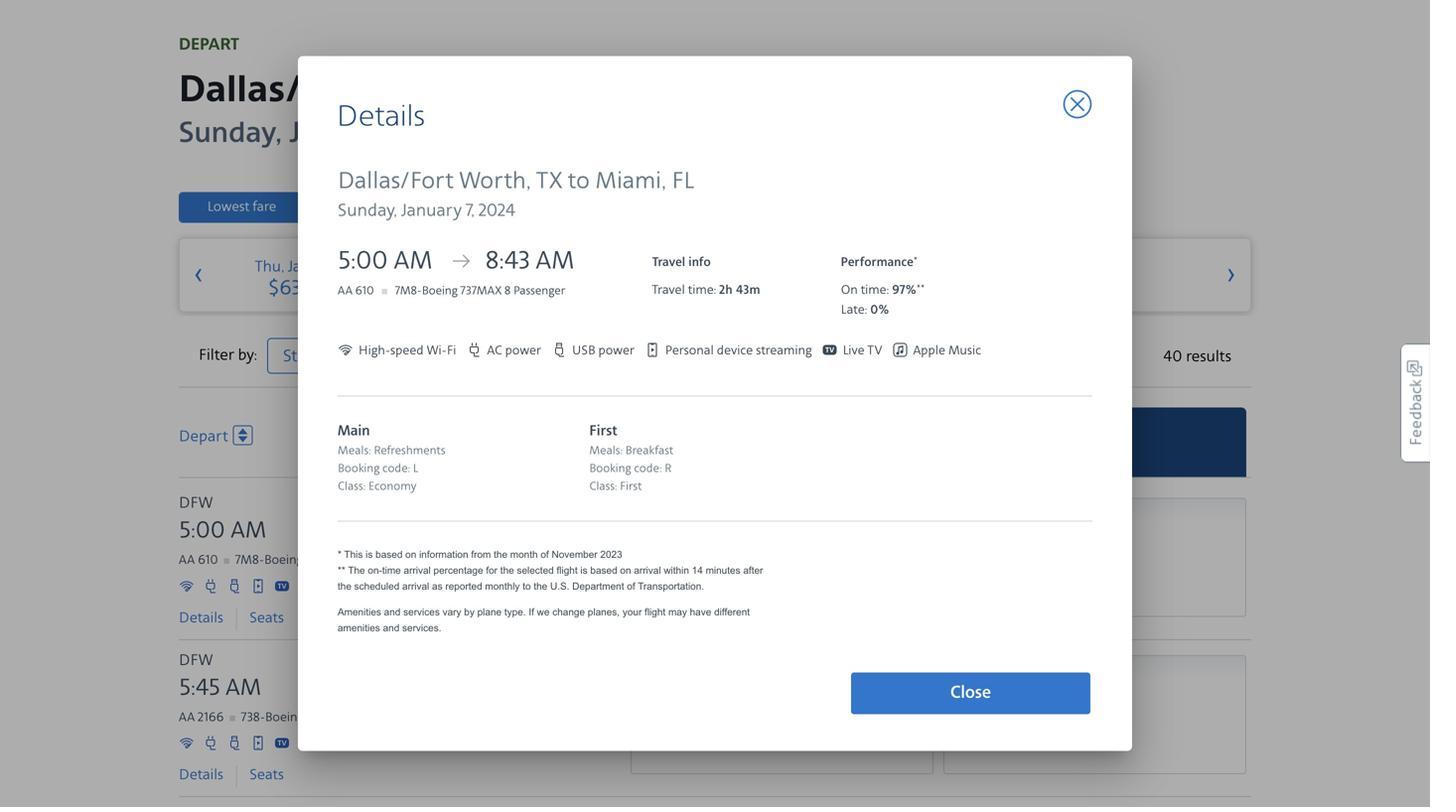 Task type: describe. For each thing, give the bounding box(es) containing it.
thu,
[[255, 260, 285, 276]]

* inside * this is based on information from the month of november 2023 ** the on-time arrival percentage for the selected flight is based on arrival within 14 minutes after the scheduled arrival as reported monthly to the u.s. department of transportation.
[[338, 549, 342, 560]]

5:00 inside dfw 5:00 am
[[179, 520, 225, 544]]

booking for main
[[338, 463, 380, 475]]

first meals: breakfast booking code: r class: first
[[590, 424, 674, 493]]

sat,
[[515, 260, 541, 276]]

arrival right time
[[404, 565, 431, 576]]

2 details button from the top
[[179, 768, 224, 785]]

amenities
[[338, 623, 380, 634]]

round
[[1068, 689, 1102, 701]]

class: for first
[[590, 481, 617, 493]]

nonstop
[[492, 522, 559, 540]]

2h
[[720, 284, 733, 298]]

worth, for dallas/fort worth, tx to miami, fl sunday, january 7, 2024
[[459, 170, 531, 194]]

** inside on time: 97% ** late: 0%
[[917, 284, 925, 295]]

the down the
[[338, 581, 352, 592]]

on
[[841, 284, 858, 298]]

meals: for first
[[590, 446, 623, 458]]

738-
[[241, 712, 265, 725]]

mon, jan 8 button
[[746, 249, 865, 308]]

usb power
[[572, 345, 635, 358]]

thu, jan 4 $637
[[255, 260, 323, 300]]

group containing lowest fare
[[179, 192, 430, 223]]

time
[[382, 565, 401, 576]]

fi
[[447, 345, 456, 358]]

monthly
[[485, 581, 520, 592]]

passenger for square icon
[[364, 555, 420, 568]]

fare
[[253, 201, 277, 215]]

jan for mon, jan 8
[[809, 260, 831, 276]]

lowest fare
[[207, 201, 277, 215]]

trip
[[1105, 689, 1123, 701]]

0 vertical spatial first
[[590, 424, 618, 440]]

stops button
[[267, 339, 372, 374]]

0 vertical spatial 610
[[355, 286, 374, 297]]

performance *
[[841, 256, 918, 270]]

1 vertical spatial 7m8-boeing 737max 8 passenger
[[232, 555, 420, 568]]

code: for main
[[383, 463, 410, 475]]

worth, for dallas/fort worth, tx to miami, fl
[[387, 67, 510, 111]]

miami, for dallas/fort worth, tx to miami, fl
[[621, 67, 740, 111]]

vary
[[443, 607, 462, 618]]

arrow right image
[[291, 676, 320, 701]]

1 vertical spatial and
[[383, 623, 400, 634]]

sunday, january 7, 2024
[[179, 115, 503, 150]]

after
[[744, 565, 763, 576]]

am inside dfw 5:00 am
[[231, 520, 267, 544]]

97%
[[892, 284, 917, 298]]

services.
[[402, 623, 442, 634]]

flight inside * this is based on information from the month of november 2023 ** the on-time arrival percentage for the selected flight is based on arrival within 14 minutes after the scheduled arrival as reported monthly to the u.s. department of transportation.
[[557, 565, 578, 576]]

1 vertical spatial 8:43
[[365, 520, 406, 544]]

0 horizontal spatial on
[[406, 549, 417, 560]]

amenities and services vary by plane type. if we change planes, your flight may have different amenities and services.
[[338, 607, 750, 634]]

arrow right image
[[291, 518, 320, 544]]

the right for on the left bottom
[[501, 565, 514, 576]]

seats button for second details popup button from the top of the page
[[250, 768, 284, 785]]

depart
[[179, 430, 228, 446]]

boeing for square icon
[[264, 555, 303, 568]]

meals: for main
[[338, 446, 371, 458]]

0 horizontal spatial 7m8-
[[235, 555, 264, 568]]

stops
[[283, 346, 323, 366]]

live
[[843, 345, 865, 358]]

travel for travel time: 2h 43m
[[652, 284, 685, 298]]

0 horizontal spatial aa 610
[[179, 555, 221, 568]]

mon,
[[769, 260, 805, 276]]

flight inside amenities and services vary by plane type. if we change planes, your flight may have different amenities and services.
[[645, 607, 666, 618]]

american airlines
[[399, 347, 527, 367]]

wi-
[[427, 345, 447, 358]]

refundable button
[[305, 193, 429, 222]]

miami, for dallas/fort worth, tx to miami, fl sunday, january 7, 2024
[[596, 170, 667, 194]]

depart
[[179, 34, 239, 54]]

personal device streaming
[[666, 345, 812, 358]]

0 horizontal spatial 737max
[[306, 555, 351, 568]]

filter
[[199, 348, 234, 364]]

1 details button from the top
[[179, 611, 224, 628]]

apple
[[914, 345, 946, 358]]

5:00 am
[[338, 249, 433, 275]]

tx for dallas/fort worth, tx to miami, fl sunday, january 7, 2024
[[537, 170, 563, 194]]

jan for sat, jan 6 $637
[[544, 260, 567, 276]]

u.s.
[[550, 581, 570, 592]]

class: for main
[[338, 481, 366, 493]]

0 horizontal spatial sunday,
[[179, 115, 282, 150]]

performance
[[841, 256, 914, 270]]

by:
[[238, 348, 257, 364]]

* inside performance *
[[914, 256, 918, 267]]

0 vertical spatial 2024
[[433, 115, 503, 150]]

plane
[[478, 607, 502, 618]]

40 results status
[[1164, 343, 1232, 366]]

high-speed wi-fi
[[359, 345, 456, 358]]

travel for travel info
[[652, 256, 686, 270]]

0 vertical spatial is
[[366, 549, 373, 560]]

0 vertical spatial 7,
[[402, 115, 426, 150]]

$637 for sat, jan 6 $637
[[526, 279, 569, 300]]

aa for square icon
[[179, 555, 195, 568]]

dallas/fort for dallas/fort worth, tx to miami, fl
[[179, 67, 378, 111]]

1 vertical spatial based
[[591, 565, 618, 576]]

seats button for first details popup button from the top of the page
[[250, 611, 284, 628]]

info
[[689, 256, 711, 270]]

0 vertical spatial 7m8-boeing 737max 8 passenger
[[395, 286, 566, 297]]

tx for dallas/fort worth, tx to miami, fl
[[520, 67, 564, 111]]

sorting options group
[[179, 388, 1252, 479]]

month
[[511, 549, 538, 560]]

main
[[338, 424, 370, 440]]

power for usb power
[[599, 345, 635, 358]]

refundable
[[332, 201, 402, 215]]

0 vertical spatial details
[[337, 103, 426, 133]]

november
[[552, 549, 598, 560]]

to inside * this is based on information from the month of november 2023 ** the on-time arrival percentage for the selected flight is based on arrival within 14 minutes after the scheduled arrival as reported monthly to the u.s. department of transportation.
[[523, 581, 531, 592]]

seats for first details popup button from the top of the page
[[250, 611, 284, 627]]

l
[[413, 463, 418, 475]]

the down selected
[[534, 581, 548, 592]]

$637 for fri, jan 5 $637
[[397, 279, 439, 300]]

main meals: refreshments booking code: l class: economy
[[338, 424, 446, 493]]

high-
[[359, 345, 391, 358]]

american airlines button
[[383, 339, 542, 375]]

dallas/fort for dallas/fort worth, tx to miami, fl sunday, january 7, 2024
[[338, 170, 454, 194]]

music
[[949, 345, 982, 358]]

filter by:
[[199, 348, 257, 364]]

apple music
[[914, 345, 982, 358]]

0 vertical spatial 5:00
[[338, 249, 388, 275]]

1 vertical spatial on
[[620, 565, 632, 576]]

on time: 97% ** late: 0%
[[841, 284, 925, 318]]

travel info
[[652, 256, 711, 270]]

amenities
[[338, 607, 381, 618]]

economy
[[368, 481, 417, 493]]

may
[[669, 607, 687, 618]]

arrive
[[365, 430, 407, 446]]

passenger for square image corresponding to 7m8-boeing 737max 8 passenger
[[514, 286, 566, 297]]

time: for travel
[[688, 284, 717, 298]]

5
[[439, 260, 447, 276]]

leave feedback, opens external site in new window image
[[1401, 344, 1431, 463]]

jan for thu, jan 4 $637
[[288, 260, 310, 276]]

aa for square image corresponding to 7m8-boeing 737max 8 passenger
[[338, 286, 353, 297]]

refreshments
[[374, 446, 446, 458]]

aa 2166
[[179, 712, 227, 725]]

1 vertical spatial 610
[[198, 555, 218, 568]]

travel time: 2h 43m
[[652, 284, 761, 298]]

mon, jan 8
[[769, 260, 843, 276]]

* this is based on information from the month of november 2023 ** the on-time arrival percentage for the selected flight is based on arrival within 14 minutes after the scheduled arrival as reported monthly to the u.s. department of transportation.
[[338, 549, 763, 592]]

$618
[[760, 556, 805, 580]]

0 vertical spatial and
[[384, 607, 401, 618]]

1 horizontal spatial 8:43
[[486, 249, 530, 275]]

0 horizontal spatial based
[[376, 549, 403, 560]]

5:45
[[179, 678, 220, 701]]

jan for tue, jan 9 $588
[[933, 260, 955, 276]]

6
[[570, 260, 580, 276]]

planes,
[[588, 607, 620, 618]]

as
[[432, 581, 443, 592]]

am down dallas/fort worth, tx to miami, fl sunday, january 7, 2024
[[536, 249, 575, 275]]

change
[[553, 607, 585, 618]]

0 horizontal spatial of
[[541, 549, 549, 560]]



Task type: locate. For each thing, give the bounding box(es) containing it.
3 $637 from the left
[[526, 279, 569, 300]]

0 vertical spatial pipe image
[[224, 609, 250, 626]]

0 vertical spatial miami,
[[621, 67, 740, 111]]

1 horizontal spatial 610
[[355, 286, 374, 297]]

0 vertical spatial boeing
[[422, 286, 458, 297]]

tx
[[520, 67, 564, 111], [537, 170, 563, 194]]

miami, inside dallas/fort worth, tx to miami, fl sunday, january 7, 2024
[[596, 170, 667, 194]]

boeing down 5
[[422, 286, 458, 297]]

8 up on
[[834, 260, 843, 276]]

meals: inside main meals: refreshments booking code: l class: economy
[[338, 446, 371, 458]]

dfw down the 'depart'
[[179, 496, 213, 512]]

0 horizontal spatial code:
[[383, 463, 410, 475]]

jan left 4
[[288, 260, 310, 276]]

aa
[[338, 286, 353, 297], [179, 555, 195, 568], [179, 712, 195, 725]]

depart button
[[179, 426, 253, 447]]

2 vertical spatial aa
[[179, 712, 195, 725]]

travel down travel info
[[652, 284, 685, 298]]

1 horizontal spatial **
[[917, 284, 925, 295]]

class: inside main meals: refreshments booking code: l class: economy
[[338, 481, 366, 493]]

1 horizontal spatial square image
[[374, 283, 395, 298]]

ac
[[487, 345, 502, 358]]

dallas/fort worth, tx to miami, fl sunday, january 7, 2024
[[338, 170, 694, 221]]

5 jan from the left
[[933, 260, 955, 276]]

aa down "5:00 am" at the top left
[[338, 286, 353, 297]]

boeing for 738-boeing 737's square image
[[265, 712, 304, 725]]

jan inside button
[[809, 260, 831, 276]]

code: for first
[[634, 463, 662, 475]]

january up 5
[[401, 203, 462, 221]]

square image
[[374, 283, 395, 298], [227, 708, 238, 725]]

details up dfw 5:45 am
[[179, 611, 224, 627]]

0 horizontal spatial flight
[[557, 565, 578, 576]]

0 vertical spatial *
[[914, 256, 918, 267]]

1 pipe image from the top
[[224, 609, 250, 626]]

jan inside fri, jan 5 $637
[[414, 260, 436, 276]]

seats button
[[250, 611, 284, 628], [250, 768, 284, 785]]

boeing left 737
[[265, 712, 304, 725]]

pipe image for first details popup button from the top of the page
[[224, 609, 250, 626]]

details down aa 2166
[[179, 769, 224, 784]]

0 vertical spatial worth,
[[387, 67, 510, 111]]

sunday, inside dallas/fort worth, tx to miami, fl sunday, january 7, 2024
[[338, 203, 397, 221]]

have
[[690, 607, 712, 618]]

is right this
[[366, 549, 373, 560]]

details button
[[179, 611, 224, 628], [179, 768, 224, 785]]

1 horizontal spatial on
[[620, 565, 632, 576]]

square image left 738-
[[227, 708, 238, 725]]

$637 inside sat, jan 6 $637
[[526, 279, 569, 300]]

$637 down fri,
[[397, 279, 439, 300]]

on down 2023
[[620, 565, 632, 576]]

arrival left as
[[402, 581, 430, 592]]

0 vertical spatial of
[[541, 549, 549, 560]]

0 vertical spatial aa
[[338, 286, 353, 297]]

4 jan from the left
[[809, 260, 831, 276]]

close button
[[850, 671, 1093, 717]]

$637 down the thu,
[[268, 279, 310, 300]]

1 vertical spatial 8:43 am
[[365, 520, 448, 544]]

first down breakfast
[[620, 481, 642, 493]]

sat, jan 6 $637
[[515, 260, 580, 300]]

booking down main
[[338, 463, 380, 475]]

0 horizontal spatial 8:43 am
[[365, 520, 448, 544]]

boeing
[[422, 286, 458, 297], [264, 555, 303, 568], [265, 712, 304, 725]]

5:00 up square icon
[[179, 520, 225, 544]]

1 vertical spatial flight
[[645, 607, 666, 618]]

is down november
[[581, 565, 588, 576]]

0 horizontal spatial **
[[338, 565, 346, 576]]

flight up the u.s.
[[557, 565, 578, 576]]

1 vertical spatial seats button
[[250, 768, 284, 785]]

square image
[[221, 551, 232, 568]]

and left services.
[[383, 623, 400, 634]]

jan inside tue, jan 9 $588
[[933, 260, 955, 276]]

$618 button
[[631, 498, 934, 618]]

5:00 left fri,
[[338, 249, 388, 275]]

dfw for 5:00
[[179, 496, 213, 512]]

2 time: from the left
[[861, 284, 889, 298]]

jan inside thu, jan 4 $637
[[288, 260, 310, 276]]

$637 for thu, jan 4 $637
[[268, 279, 310, 300]]

tue, jan 9 $588
[[902, 260, 968, 300]]

jan right mon,
[[809, 260, 831, 276]]

0 vertical spatial square image
[[374, 283, 395, 298]]

aa 610 down dfw 5:00 am
[[179, 555, 221, 568]]

737max up ac
[[461, 286, 502, 297]]

1 horizontal spatial of
[[627, 581, 636, 592]]

0 horizontal spatial fl
[[672, 170, 694, 194]]

time: inside on time: 97% ** late: 0%
[[861, 284, 889, 298]]

1 meals: from the left
[[338, 446, 371, 458]]

0 vertical spatial seats
[[250, 611, 284, 627]]

dfw for 5:45
[[179, 654, 213, 670]]

tooltip
[[179, 579, 203, 595], [203, 579, 227, 595], [227, 579, 250, 595], [250, 579, 274, 595], [274, 579, 298, 595], [179, 736, 203, 752], [203, 736, 227, 752], [227, 736, 250, 752], [250, 736, 274, 752], [274, 736, 298, 752], [298, 736, 322, 752]]

code: down breakfast
[[634, 463, 662, 475]]

different
[[715, 607, 750, 618]]

0 horizontal spatial passenger
[[364, 555, 420, 568]]

on-
[[368, 565, 382, 576]]

lowest fare button
[[180, 193, 304, 222]]

$637 down sat,
[[526, 279, 569, 300]]

flight left may at the left of the page
[[645, 607, 666, 618]]

am up information
[[412, 520, 448, 544]]

scheduled
[[354, 581, 400, 592]]

1 horizontal spatial 737max
[[461, 286, 502, 297]]

results
[[1187, 350, 1232, 366]]

$1,423
[[1066, 707, 1125, 731]]

pipe image
[[224, 609, 250, 626], [224, 767, 250, 783]]

january
[[290, 115, 394, 150], [401, 203, 462, 221]]

1 $637 from the left
[[268, 279, 310, 300]]

details for first details popup button from the top of the page
[[179, 611, 224, 627]]

seats down 738-
[[250, 769, 284, 784]]

on
[[406, 549, 417, 560], [620, 565, 632, 576]]

1 time: from the left
[[688, 284, 717, 298]]

1 vertical spatial boeing
[[264, 555, 303, 568]]

january up refundable
[[290, 115, 394, 150]]

1 horizontal spatial code:
[[634, 463, 662, 475]]

* up the 97%
[[914, 256, 918, 267]]

1 vertical spatial dallas/fort
[[338, 170, 454, 194]]

1 vertical spatial details
[[179, 611, 224, 627]]

2 dfw from the top
[[179, 654, 213, 670]]

2 jan from the left
[[414, 260, 436, 276]]

of up your
[[627, 581, 636, 592]]

0 vertical spatial based
[[376, 549, 403, 560]]

1 seats button from the top
[[250, 611, 284, 628]]

1 horizontal spatial booking
[[590, 463, 632, 475]]

8:43 am down dallas/fort worth, tx to miami, fl sunday, january 7, 2024
[[486, 249, 575, 275]]

1 vertical spatial of
[[627, 581, 636, 592]]

to for dallas/fort worth, tx to miami, fl
[[574, 67, 612, 111]]

seats up dfw 5:45 am
[[250, 611, 284, 627]]

0 horizontal spatial 610
[[198, 555, 218, 568]]

8:43 am up time
[[365, 520, 448, 544]]

sunday, up lowest
[[179, 115, 282, 150]]

2 horizontal spatial 8
[[834, 260, 843, 276]]

1 seats from the top
[[250, 611, 284, 627]]

2 class: from the left
[[590, 481, 617, 493]]

2166
[[198, 712, 224, 725]]

** left the
[[338, 565, 346, 576]]

0 vertical spatial flight
[[557, 565, 578, 576]]

1 vertical spatial sunday,
[[338, 203, 397, 221]]

jan for fri, jan 5 $637
[[414, 260, 436, 276]]

class: inside first meals: breakfast booking code: r class: first
[[590, 481, 617, 493]]

meals: down main
[[338, 446, 371, 458]]

tx inside dallas/fort worth, tx to miami, fl sunday, january 7, 2024
[[537, 170, 563, 194]]

time:
[[688, 284, 717, 298], [861, 284, 889, 298]]

speed
[[391, 345, 424, 358]]

0 vertical spatial to
[[574, 67, 612, 111]]

$637 inside fri, jan 5 $637
[[397, 279, 439, 300]]

1 horizontal spatial 7,
[[466, 203, 475, 221]]

dfw 5:00 am
[[179, 496, 267, 544]]

1 vertical spatial to
[[568, 170, 590, 194]]

2 booking from the left
[[590, 463, 632, 475]]

jan left 5
[[414, 260, 436, 276]]

7m8- down fri,
[[395, 286, 422, 297]]

based up department at the bottom of the page
[[591, 565, 618, 576]]

0%
[[871, 304, 890, 318]]

seats for second details popup button from the top of the page
[[250, 769, 284, 784]]

0 vertical spatial **
[[917, 284, 925, 295]]

14
[[692, 565, 703, 576]]

booking inside first meals: breakfast booking code: r class: first
[[590, 463, 632, 475]]

booking inside main meals: refreshments booking code: l class: economy
[[338, 463, 380, 475]]

7m8-boeing 737max 8 passenger down 5
[[395, 286, 566, 297]]

0 vertical spatial january
[[290, 115, 394, 150]]

7m8-
[[395, 286, 422, 297], [235, 555, 264, 568]]

details for second details popup button from the top of the page
[[179, 769, 224, 784]]

live tv
[[843, 345, 883, 358]]

0 vertical spatial on
[[406, 549, 417, 560]]

square image down fri,
[[374, 283, 395, 298]]

power
[[505, 345, 541, 358], [599, 345, 635, 358]]

0 vertical spatial 8
[[834, 260, 843, 276]]

0 vertical spatial details button
[[179, 611, 224, 628]]

first down usb power
[[590, 424, 618, 440]]

2024 inside dallas/fort worth, tx to miami, fl sunday, january 7, 2024
[[479, 203, 516, 221]]

1 vertical spatial passenger
[[364, 555, 420, 568]]

** down tue,
[[917, 284, 925, 295]]

power right usb
[[599, 345, 635, 358]]

1 vertical spatial miami,
[[596, 170, 667, 194]]

fl for dallas/fort worth, tx to miami, fl sunday, january 7, 2024
[[672, 170, 694, 194]]

dfw 5:45 am
[[179, 654, 262, 701]]

dfw
[[179, 496, 213, 512], [179, 654, 213, 670]]

1 vertical spatial square image
[[227, 708, 238, 725]]

streaming
[[756, 345, 812, 358]]

dfw inside dfw 5:00 am
[[179, 496, 213, 512]]

dfw up 5:45
[[179, 654, 213, 670]]

usb
[[572, 345, 596, 358]]

8 inside button
[[834, 260, 843, 276]]

based up time
[[376, 549, 403, 560]]

reported
[[446, 581, 483, 592]]

0 vertical spatial aa 610
[[338, 286, 374, 297]]

$637 inside thu, jan 4 $637
[[268, 279, 310, 300]]

jan inside sat, jan 6 $637
[[544, 260, 567, 276]]

aa left 2166
[[179, 712, 195, 725]]

fl for dallas/fort worth, tx to miami, fl
[[750, 67, 788, 111]]

5:00
[[338, 249, 388, 275], [179, 520, 225, 544]]

arrival up transportation.
[[634, 565, 661, 576]]

flight
[[557, 565, 578, 576], [645, 607, 666, 618]]

code: inside first meals: breakfast booking code: r class: first
[[634, 463, 662, 475]]

to inside dallas/fort worth, tx to miami, fl sunday, january 7, 2024
[[568, 170, 590, 194]]

arrive button
[[365, 426, 431, 447]]

pipe image down square icon
[[224, 609, 250, 626]]

sunday, up "5:00 am" at the top left
[[338, 203, 397, 221]]

passenger down sat,
[[514, 286, 566, 297]]

1 vertical spatial 8
[[505, 286, 511, 297]]

0 horizontal spatial booking
[[338, 463, 380, 475]]

40
[[1164, 350, 1183, 366]]

am up 738-
[[226, 678, 262, 701]]

class: left 'economy'
[[338, 481, 366, 493]]

square image for 738-boeing 737
[[227, 708, 238, 725]]

pipe image down 738-
[[224, 767, 250, 783]]

booking
[[338, 463, 380, 475], [590, 463, 632, 475]]

2 $637 from the left
[[397, 279, 439, 300]]

based
[[376, 549, 403, 560], [591, 565, 618, 576]]

selected
[[517, 565, 554, 576]]

booking for first
[[590, 463, 632, 475]]

8:43 am
[[486, 249, 575, 275], [365, 520, 448, 544]]

power for ac power
[[505, 345, 541, 358]]

0 vertical spatial sunday,
[[179, 115, 282, 150]]

services
[[404, 607, 440, 618]]

1 horizontal spatial 7m8-
[[395, 286, 422, 297]]

2 seats button from the top
[[250, 768, 284, 785]]

to for dallas/fort worth, tx to miami, fl sunday, january 7, 2024
[[568, 170, 590, 194]]

2 vertical spatial to
[[523, 581, 531, 592]]

*
[[914, 256, 918, 267], [338, 549, 342, 560]]

class: up 2023
[[590, 481, 617, 493]]

lowest
[[207, 201, 250, 215]]

1 vertical spatial pipe image
[[224, 767, 250, 783]]

8 for square image corresponding to 7m8-boeing 737max 8 passenger
[[505, 286, 511, 297]]

dallas/fort up sunday, january 7, 2024
[[179, 67, 378, 111]]

1 vertical spatial travel
[[652, 284, 685, 298]]

jan
[[288, 260, 310, 276], [414, 260, 436, 276], [544, 260, 567, 276], [809, 260, 831, 276], [933, 260, 955, 276]]

am
[[394, 249, 433, 275], [536, 249, 575, 275], [231, 520, 267, 544], [412, 520, 448, 544], [226, 678, 262, 701]]

0 horizontal spatial january
[[290, 115, 394, 150]]

on left information
[[406, 549, 417, 560]]

worth, inside dallas/fort worth, tx to miami, fl sunday, january 7, 2024
[[459, 170, 531, 194]]

passenger up 'scheduled'
[[364, 555, 420, 568]]

$588
[[913, 279, 957, 300]]

code: up 'economy'
[[383, 463, 410, 475]]

square image for 7m8-boeing 737max 8 passenger
[[374, 283, 395, 298]]

2024 down 'dallas/fort worth, tx to miami, fl'
[[433, 115, 503, 150]]

round trip $1,423
[[1066, 689, 1125, 731]]

am up square icon
[[231, 520, 267, 544]]

time: for on
[[861, 284, 889, 298]]

close
[[951, 685, 992, 703]]

group
[[179, 192, 430, 223]]

2 meals: from the left
[[590, 446, 623, 458]]

dfw inside dfw 5:45 am
[[179, 654, 213, 670]]

am left 5
[[394, 249, 433, 275]]

1 horizontal spatial 5:00
[[338, 249, 388, 275]]

1 horizontal spatial meals:
[[590, 446, 623, 458]]

aa left square icon
[[179, 555, 195, 568]]

* left this
[[338, 549, 342, 560]]

2 horizontal spatial $637
[[526, 279, 569, 300]]

8:43
[[486, 249, 530, 275], [365, 520, 406, 544]]

sunday,
[[179, 115, 282, 150], [338, 203, 397, 221]]

is
[[366, 549, 373, 560], [581, 565, 588, 576]]

meals: inside first meals: breakfast booking code: r class: first
[[590, 446, 623, 458]]

1 horizontal spatial based
[[591, 565, 618, 576]]

1 vertical spatial first
[[620, 481, 642, 493]]

1 horizontal spatial power
[[599, 345, 635, 358]]

1 vertical spatial 7,
[[466, 203, 475, 221]]

1 booking from the left
[[338, 463, 380, 475]]

1 travel from the top
[[652, 256, 686, 270]]

personal
[[666, 345, 714, 358]]

737max down arrow right icon
[[306, 555, 351, 568]]

power right ac
[[505, 345, 541, 358]]

and
[[384, 607, 401, 618], [383, 623, 400, 634]]

$637
[[268, 279, 310, 300], [397, 279, 439, 300], [526, 279, 569, 300]]

aa 610 down "5:00 am" at the top left
[[338, 286, 374, 297]]

details button down aa 2166
[[179, 768, 224, 785]]

first
[[590, 424, 618, 440], [620, 481, 642, 493]]

class:
[[338, 481, 366, 493], [590, 481, 617, 493]]

0 vertical spatial 8:43
[[486, 249, 530, 275]]

aa for 738-boeing 737's square image
[[179, 712, 195, 725]]

1 jan from the left
[[288, 260, 310, 276]]

1 code: from the left
[[383, 463, 410, 475]]

transportation.
[[638, 581, 705, 592]]

pipe image for second details popup button from the top of the page
[[224, 767, 250, 783]]

610 down "5:00 am" at the top left
[[355, 286, 374, 297]]

january inside dallas/fort worth, tx to miami, fl sunday, january 7, 2024
[[401, 203, 462, 221]]

meals: left breakfast
[[590, 446, 623, 458]]

for
[[486, 565, 498, 576]]

8:43 right 5
[[486, 249, 530, 275]]

dallas/fort up refundable
[[338, 170, 454, 194]]

1 horizontal spatial flight
[[645, 607, 666, 618]]

2 seats from the top
[[250, 769, 284, 784]]

0 horizontal spatial $637
[[268, 279, 310, 300]]

jan left 6
[[544, 260, 567, 276]]

8 for square icon
[[354, 555, 361, 568]]

1 vertical spatial worth,
[[459, 170, 531, 194]]

dallas/fort inside dallas/fort worth, tx to miami, fl sunday, january 7, 2024
[[338, 170, 454, 194]]

details up refundable button
[[337, 103, 426, 133]]

43m
[[736, 284, 761, 298]]

2 vertical spatial 8
[[354, 555, 361, 568]]

0 horizontal spatial 8
[[354, 555, 361, 568]]

minutes
[[706, 565, 741, 576]]

1 horizontal spatial class:
[[590, 481, 617, 493]]

1 class: from the left
[[338, 481, 366, 493]]

738-boeing 737
[[238, 712, 325, 725]]

dallas/fort
[[179, 67, 378, 111], [338, 170, 454, 194]]

1 horizontal spatial 8:43 am
[[486, 249, 575, 275]]

and left the services
[[384, 607, 401, 618]]

ac power
[[487, 345, 541, 358]]

fl inside dallas/fort worth, tx to miami, fl sunday, january 7, 2024
[[672, 170, 694, 194]]

8:43 up time
[[365, 520, 406, 544]]

7m8- right square icon
[[235, 555, 264, 568]]

tv
[[868, 345, 883, 358]]

2024 up sat,
[[479, 203, 516, 221]]

booking down breakfast
[[590, 463, 632, 475]]

8 left sat, jan 6 $637
[[505, 286, 511, 297]]

from
[[471, 549, 491, 560]]

1 vertical spatial dfw
[[179, 654, 213, 670]]

within
[[664, 565, 689, 576]]

3 jan from the left
[[544, 260, 567, 276]]

fri,
[[389, 260, 410, 276]]

2 travel from the top
[[652, 284, 685, 298]]

2 vertical spatial details
[[179, 769, 224, 784]]

am inside dfw 5:45 am
[[226, 678, 262, 701]]

of
[[541, 549, 549, 560], [627, 581, 636, 592]]

0 horizontal spatial is
[[366, 549, 373, 560]]

seats button down 738-
[[250, 768, 284, 785]]

code: inside main meals: refreshments booking code: l class: economy
[[383, 463, 410, 475]]

2 code: from the left
[[634, 463, 662, 475]]

0 horizontal spatial 7,
[[402, 115, 426, 150]]

2 power from the left
[[599, 345, 635, 358]]

8 left on-
[[354, 555, 361, 568]]

1 horizontal spatial passenger
[[514, 286, 566, 297]]

9
[[959, 260, 968, 276]]

your
[[623, 607, 642, 618]]

time: left 2h
[[688, 284, 717, 298]]

610 left square icon
[[198, 555, 218, 568]]

percentage
[[434, 565, 483, 576]]

time: up 0%
[[861, 284, 889, 298]]

0 vertical spatial seats button
[[250, 611, 284, 628]]

boeing for square image corresponding to 7m8-boeing 737max 8 passenger
[[422, 286, 458, 297]]

1 vertical spatial 737max
[[306, 555, 351, 568]]

1 power from the left
[[505, 345, 541, 358]]

1 vertical spatial fl
[[672, 170, 694, 194]]

0 horizontal spatial class:
[[338, 481, 366, 493]]

0 vertical spatial dfw
[[179, 496, 213, 512]]

airlines
[[473, 347, 527, 367]]

of up selected
[[541, 549, 549, 560]]

1 horizontal spatial fl
[[750, 67, 788, 111]]

1 vertical spatial is
[[581, 565, 588, 576]]

jan left 9
[[933, 260, 955, 276]]

boeing down arrow right icon
[[264, 555, 303, 568]]

40 results
[[1164, 350, 1232, 366]]

1 vertical spatial tx
[[537, 170, 563, 194]]

2 pipe image from the top
[[224, 767, 250, 783]]

0 vertical spatial passenger
[[514, 286, 566, 297]]

type.
[[505, 607, 526, 618]]

the up for on the left bottom
[[494, 549, 508, 560]]

7, inside dallas/fort worth, tx to miami, fl sunday, january 7, 2024
[[466, 203, 475, 221]]

** inside * this is based on information from the month of november 2023 ** the on-time arrival percentage for the selected flight is based on arrival within 14 minutes after the scheduled arrival as reported monthly to the u.s. department of transportation.
[[338, 565, 346, 576]]

dallas/fort worth, tx to miami, fl
[[179, 67, 788, 111]]

this
[[344, 549, 363, 560]]

1 dfw from the top
[[179, 496, 213, 512]]

0 vertical spatial 7m8-
[[395, 286, 422, 297]]

travel left info
[[652, 256, 686, 270]]

seats button up dfw 5:45 am
[[250, 611, 284, 628]]



Task type: vqa. For each thing, say whether or not it's contained in the screenshot.
PAUSE SLIDESHOW IMAGE
no



